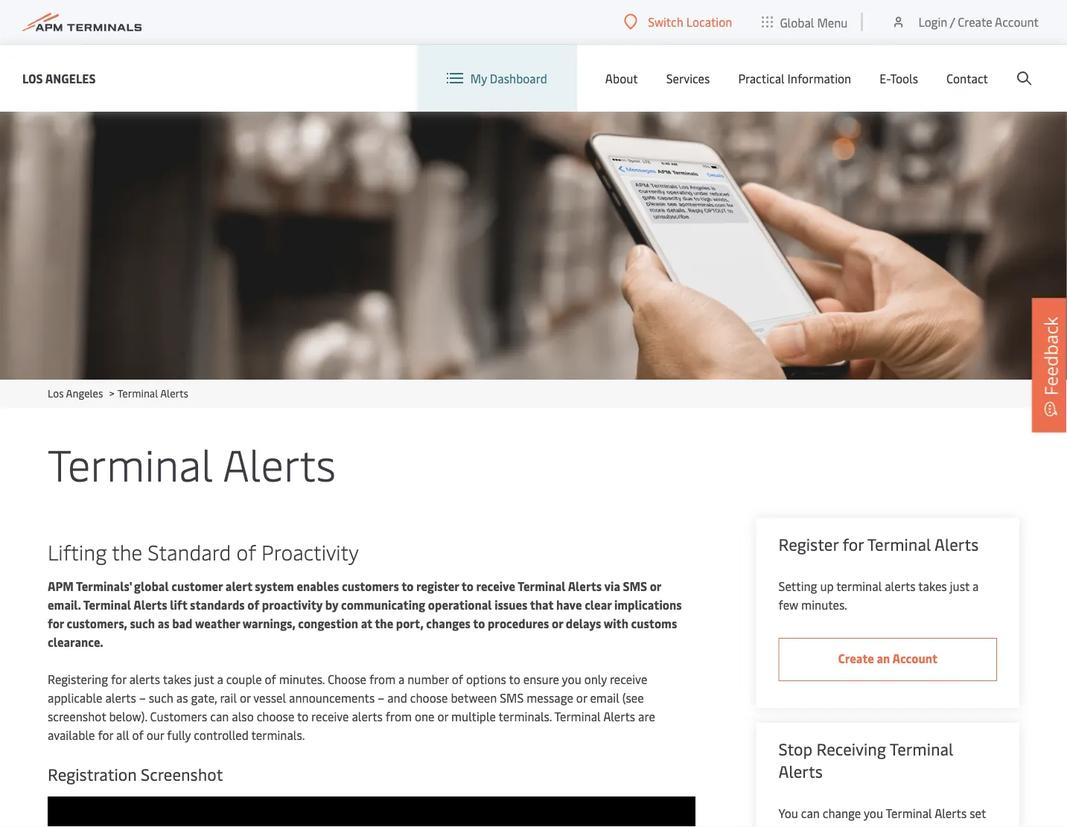 Task type: describe. For each thing, give the bounding box(es) containing it.
proactivity
[[262, 597, 323, 613]]

1 horizontal spatial choose
[[410, 690, 448, 706]]

the inside apm terminals' global customer alert system enables customers to register to receive terminal alerts via sms or email. terminal alerts lift standards of proactivity by communicating operational issues that have clear implications for customers, such as bad weather warnings, congestion at the port, changes to procedures or delays with customs clearance.
[[375, 616, 393, 632]]

login
[[919, 14, 948, 30]]

or left email
[[576, 690, 587, 706]]

switch location
[[648, 14, 733, 30]]

to up operational
[[462, 578, 474, 594]]

clear
[[585, 597, 612, 613]]

or down have
[[552, 616, 563, 632]]

set
[[970, 806, 986, 822]]

registering for alerts takes just a couple of minutes. choose from a number of options to ensure you only receive applicable alerts – such as gate, rail or vessel announcements – and choose between sms message or email (see screenshot below). customers can also choose to receive alerts from one or multiple terminals. terminal alerts are available for all of our fully controlled terminals.
[[48, 672, 655, 743]]

los angeles
[[22, 70, 96, 86]]

screenshot
[[141, 764, 223, 786]]

any
[[809, 824, 828, 828]]

to left the register at the left
[[402, 578, 414, 594]]

and
[[387, 690, 407, 706]]

issues
[[495, 597, 528, 613]]

registration
[[48, 764, 137, 786]]

you can change you terminal alerts set up at any time.
[[779, 806, 986, 828]]

available
[[48, 727, 95, 743]]

or right 'rail'
[[240, 690, 251, 706]]

1 horizontal spatial terminals.
[[499, 709, 552, 725]]

controlled
[[194, 727, 249, 743]]

register
[[779, 533, 839, 555]]

0 vertical spatial from
[[369, 672, 396, 688]]

apm terminals' global customer alert system enables customers to register to receive terminal alerts via sms or email. terminal alerts lift standards of proactivity by communicating operational issues that have clear implications for customers, such as bad weather warnings, congestion at the port, changes to procedures or delays with customs clearance.
[[48, 578, 682, 650]]

standard
[[148, 537, 231, 566]]

0 vertical spatial create
[[958, 14, 993, 30]]

sms inside apm terminals' global customer alert system enables customers to register to receive terminal alerts via sms or email. terminal alerts lift standards of proactivity by communicating operational issues that have clear implications for customers, such as bad weather warnings, congestion at the port, changes to procedures or delays with customs clearance.
[[623, 578, 647, 594]]

takes inside registering for alerts takes just a couple of minutes. choose from a number of options to ensure you only receive applicable alerts – such as gate, rail or vessel announcements – and choose between sms message or email (see screenshot below). customers can also choose to receive alerts from one or multiple terminals. terminal alerts are available for all of our fully controlled terminals.
[[163, 672, 192, 688]]

/
[[950, 14, 955, 30]]

changes
[[426, 616, 471, 632]]

enables
[[297, 578, 339, 594]]

with
[[604, 616, 629, 632]]

as inside apm terminals' global customer alert system enables customers to register to receive terminal alerts via sms or email. terminal alerts lift standards of proactivity by communicating operational issues that have clear implications for customers, such as bad weather warnings, congestion at the port, changes to procedures or delays with customs clearance.
[[158, 616, 170, 632]]

information
[[788, 70, 852, 86]]

terminal right >
[[118, 386, 158, 400]]

terminal inside you can change you terminal alerts set up at any time.
[[886, 806, 932, 822]]

tools
[[890, 70, 918, 86]]

alerts inside you can change you terminal alerts set up at any time.
[[935, 806, 967, 822]]

between
[[451, 690, 497, 706]]

weather
[[195, 616, 240, 632]]

terminals'
[[76, 578, 131, 594]]

0 horizontal spatial account
[[893, 651, 938, 667]]

have
[[556, 597, 582, 613]]

my dashboard
[[471, 70, 547, 86]]

proactivity
[[262, 537, 359, 566]]

los for los angeles
[[22, 70, 43, 86]]

lifting
[[48, 537, 107, 566]]

e-
[[880, 70, 890, 86]]

registration screenshot
[[48, 764, 223, 786]]

receiving
[[817, 738, 887, 760]]

setting up terminal alerts takes just a few minutes.
[[779, 578, 979, 613]]

email
[[590, 690, 620, 706]]

login / create account
[[919, 14, 1039, 30]]

by
[[325, 597, 338, 613]]

only
[[584, 672, 607, 688]]

to left 'ensure'
[[509, 672, 521, 688]]

2 – from the left
[[378, 690, 385, 706]]

announcements
[[289, 690, 375, 706]]

alert
[[226, 578, 252, 594]]

practical information
[[738, 70, 852, 86]]

registering
[[48, 672, 108, 688]]

warnings,
[[243, 616, 295, 632]]

e-tools button
[[880, 45, 918, 112]]

terminal inside registering for alerts takes just a couple of minutes. choose from a number of options to ensure you only receive applicable alerts – such as gate, rail or vessel announcements – and choose between sms message or email (see screenshot below). customers can also choose to receive alerts from one or multiple terminals. terminal alerts are available for all of our fully controlled terminals.
[[555, 709, 601, 725]]

to down operational
[[473, 616, 485, 632]]

also
[[232, 709, 254, 725]]

of up between
[[452, 672, 463, 688]]

gate,
[[191, 690, 217, 706]]

or right one
[[438, 709, 448, 725]]

switch location button
[[624, 14, 733, 30]]

angeles for los angeles > terminal alerts
[[66, 386, 103, 400]]

alerts inside registering for alerts takes just a couple of minutes. choose from a number of options to ensure you only receive applicable alerts – such as gate, rail or vessel announcements – and choose between sms message or email (see screenshot below). customers can also choose to receive alerts from one or multiple terminals. terminal alerts are available for all of our fully controlled terminals.
[[603, 709, 636, 725]]

port,
[[396, 616, 424, 632]]

minutes. for of
[[279, 672, 325, 688]]

vessel
[[253, 690, 286, 706]]

terminal down terminals'
[[83, 597, 131, 613]]

services button
[[666, 45, 710, 112]]

can inside registering for alerts takes just a couple of minutes. choose from a number of options to ensure you only receive applicable alerts – such as gate, rail or vessel announcements – and choose between sms message or email (see screenshot below). customers can also choose to receive alerts from one or multiple terminals. terminal alerts are available for all of our fully controlled terminals.
[[210, 709, 229, 725]]

can inside you can change you terminal alerts set up at any time.
[[801, 806, 820, 822]]

switch
[[648, 14, 684, 30]]

about
[[605, 70, 638, 86]]

below).
[[109, 709, 147, 725]]

of up vessel
[[265, 672, 276, 688]]

you inside registering for alerts takes just a couple of minutes. choose from a number of options to ensure you only receive applicable alerts – such as gate, rail or vessel announcements – and choose between sms message or email (see screenshot below). customers can also choose to receive alerts from one or multiple terminals. terminal alerts are available for all of our fully controlled terminals.
[[562, 672, 582, 688]]

customers
[[342, 578, 399, 594]]

bad
[[172, 616, 193, 632]]

are
[[638, 709, 655, 725]]

terminal
[[837, 578, 882, 594]]

clearance.
[[48, 634, 103, 650]]

rail
[[220, 690, 237, 706]]

terminal up that on the bottom
[[518, 578, 566, 594]]

global menu
[[780, 14, 848, 30]]

few
[[779, 597, 799, 613]]

create an account
[[838, 651, 938, 667]]

at inside you can change you terminal alerts set up at any time.
[[795, 824, 806, 828]]

customs
[[631, 616, 677, 632]]

terminal alerts
[[48, 434, 336, 492]]

1 vertical spatial los angeles link
[[48, 386, 103, 400]]

apm
[[48, 578, 74, 594]]

1 vertical spatial from
[[386, 709, 412, 725]]



Task type: locate. For each thing, give the bounding box(es) containing it.
2 horizontal spatial receive
[[610, 672, 648, 688]]

customers
[[150, 709, 207, 725]]

0 vertical spatial takes
[[919, 578, 947, 594]]

0 vertical spatial sms
[[623, 578, 647, 594]]

just
[[950, 578, 970, 594], [194, 672, 214, 688]]

via
[[604, 578, 620, 594]]

0 vertical spatial angeles
[[45, 70, 96, 86]]

0 vertical spatial minutes.
[[802, 597, 848, 613]]

terminal alerts subscription image
[[48, 797, 696, 828]]

1 vertical spatial create
[[838, 651, 874, 667]]

0 horizontal spatial you
[[562, 672, 582, 688]]

to down announcements
[[297, 709, 309, 725]]

1 horizontal spatial sms
[[623, 578, 647, 594]]

about button
[[605, 45, 638, 112]]

0 horizontal spatial up
[[779, 824, 792, 828]]

0 horizontal spatial minutes.
[[279, 672, 325, 688]]

feedback
[[1039, 317, 1063, 396]]

1 vertical spatial sms
[[500, 690, 524, 706]]

register
[[416, 578, 459, 594]]

0 vertical spatial up
[[820, 578, 834, 594]]

1 vertical spatial up
[[779, 824, 792, 828]]

takes up "gate," on the bottom of the page
[[163, 672, 192, 688]]

alerts inside stop receiving terminal alerts
[[779, 761, 823, 783]]

angeles for los angeles
[[45, 70, 96, 86]]

of
[[237, 537, 256, 566], [248, 597, 259, 613], [265, 672, 276, 688], [452, 672, 463, 688], [132, 727, 144, 743]]

0 vertical spatial receive
[[476, 578, 516, 594]]

or up implications
[[650, 578, 661, 594]]

1 horizontal spatial as
[[176, 690, 188, 706]]

1 vertical spatial at
[[795, 824, 806, 828]]

such inside apm terminals' global customer alert system enables customers to register to receive terminal alerts via sms or email. terminal alerts lift standards of proactivity by communicating operational issues that have clear implications for customers, such as bad weather warnings, congestion at the port, changes to procedures or delays with customs clearance.
[[130, 616, 155, 632]]

at down you
[[795, 824, 806, 828]]

congestion
[[298, 616, 358, 632]]

1 horizontal spatial the
[[375, 616, 393, 632]]

sms down options
[[500, 690, 524, 706]]

1 vertical spatial can
[[801, 806, 820, 822]]

receive down announcements
[[311, 709, 349, 725]]

create left an
[[838, 651, 874, 667]]

of down the alert
[[248, 597, 259, 613]]

terminal up setting up terminal alerts takes just a few minutes.
[[868, 533, 931, 555]]

to
[[402, 578, 414, 594], [462, 578, 474, 594], [473, 616, 485, 632], [509, 672, 521, 688], [297, 709, 309, 725]]

login / create account link
[[891, 0, 1039, 44]]

you left only
[[562, 672, 582, 688]]

– up below).
[[139, 690, 146, 706]]

1 vertical spatial receive
[[610, 672, 648, 688]]

such down global
[[130, 616, 155, 632]]

contact
[[947, 70, 988, 86]]

sms up implications
[[623, 578, 647, 594]]

alerts
[[885, 578, 916, 594], [129, 672, 160, 688], [105, 690, 136, 706], [352, 709, 383, 725]]

los angeles link
[[22, 69, 96, 88], [48, 386, 103, 400]]

1 horizontal spatial receive
[[476, 578, 516, 594]]

message
[[527, 690, 574, 706]]

0 horizontal spatial can
[[210, 709, 229, 725]]

1 – from the left
[[139, 690, 146, 706]]

practical information button
[[738, 45, 852, 112]]

the down communicating
[[375, 616, 393, 632]]

of right 'all'
[[132, 727, 144, 743]]

1 vertical spatial as
[[176, 690, 188, 706]]

0 horizontal spatial the
[[112, 537, 142, 566]]

can
[[210, 709, 229, 725], [801, 806, 820, 822]]

terminal inside stop receiving terminal alerts
[[890, 738, 954, 760]]

services
[[666, 70, 710, 86]]

0 horizontal spatial takes
[[163, 672, 192, 688]]

applicable
[[48, 690, 102, 706]]

of inside apm terminals' global customer alert system enables customers to register to receive terminal alerts via sms or email. terminal alerts lift standards of proactivity by communicating operational issues that have clear implications for customers, such as bad weather warnings, congestion at the port, changes to procedures or delays with customs clearance.
[[248, 597, 259, 613]]

2 vertical spatial receive
[[311, 709, 349, 725]]

0 horizontal spatial –
[[139, 690, 146, 706]]

just inside setting up terminal alerts takes just a few minutes.
[[950, 578, 970, 594]]

– left "and"
[[378, 690, 385, 706]]

create an account link
[[779, 638, 997, 682]]

for down email.
[[48, 616, 64, 632]]

at inside apm terminals' global customer alert system enables customers to register to receive terminal alerts via sms or email. terminal alerts lift standards of proactivity by communicating operational issues that have clear implications for customers, such as bad weather warnings, congestion at the port, changes to procedures or delays with customs clearance.
[[361, 616, 372, 632]]

1 vertical spatial minutes.
[[279, 672, 325, 688]]

contact button
[[947, 45, 988, 112]]

for up below).
[[111, 672, 126, 688]]

1 vertical spatial just
[[194, 672, 214, 688]]

0 vertical spatial terminals.
[[499, 709, 552, 725]]

1 vertical spatial angeles
[[66, 386, 103, 400]]

at
[[361, 616, 372, 632], [795, 824, 806, 828]]

menu
[[817, 14, 848, 30]]

0 horizontal spatial a
[[217, 672, 223, 688]]

(see
[[623, 690, 644, 706]]

1 horizontal spatial at
[[795, 824, 806, 828]]

alerts inside setting up terminal alerts takes just a few minutes.
[[885, 578, 916, 594]]

terminals. down message
[[499, 709, 552, 725]]

terminals.
[[499, 709, 552, 725], [251, 727, 305, 743]]

1 horizontal spatial a
[[399, 672, 405, 688]]

los angeles > terminal alerts
[[48, 386, 188, 400]]

1 horizontal spatial create
[[958, 14, 993, 30]]

my dashboard button
[[447, 45, 547, 112]]

choose down vessel
[[257, 709, 294, 725]]

just inside registering for alerts takes just a couple of minutes. choose from a number of options to ensure you only receive applicable alerts – such as gate, rail or vessel announcements – and choose between sms message or email (see screenshot below). customers can also choose to receive alerts from one or multiple terminals. terminal alerts are available for all of our fully controlled terminals.
[[194, 672, 214, 688]]

0 horizontal spatial create
[[838, 651, 874, 667]]

terminal right the receiving in the right bottom of the page
[[890, 738, 954, 760]]

0 vertical spatial account
[[995, 14, 1039, 30]]

you right change
[[864, 806, 883, 822]]

such inside registering for alerts takes just a couple of minutes. choose from a number of options to ensure you only receive applicable alerts – such as gate, rail or vessel announcements – and choose between sms message or email (see screenshot below). customers can also choose to receive alerts from one or multiple terminals. terminal alerts are available for all of our fully controlled terminals.
[[149, 690, 173, 706]]

fully
[[167, 727, 191, 743]]

0 vertical spatial los angeles link
[[22, 69, 96, 88]]

lift
[[170, 597, 187, 613]]

couple
[[226, 672, 262, 688]]

all
[[116, 727, 129, 743]]

from down "and"
[[386, 709, 412, 725]]

0 vertical spatial can
[[210, 709, 229, 725]]

1 vertical spatial such
[[149, 690, 173, 706]]

0 vertical spatial los
[[22, 70, 43, 86]]

minutes. inside registering for alerts takes just a couple of minutes. choose from a number of options to ensure you only receive applicable alerts – such as gate, rail or vessel announcements – and choose between sms message or email (see screenshot below). customers can also choose to receive alerts from one or multiple terminals. terminal alerts are available for all of our fully controlled terminals.
[[279, 672, 325, 688]]

0 vertical spatial you
[[562, 672, 582, 688]]

account
[[995, 14, 1039, 30], [893, 651, 938, 667]]

global
[[134, 578, 169, 594]]

implications
[[614, 597, 682, 613]]

0 horizontal spatial just
[[194, 672, 214, 688]]

up down you
[[779, 824, 792, 828]]

takes down register for terminal alerts
[[919, 578, 947, 594]]

screenshot
[[48, 709, 106, 725]]

0 vertical spatial choose
[[410, 690, 448, 706]]

communicating
[[341, 597, 426, 613]]

1 horizontal spatial account
[[995, 14, 1039, 30]]

choose down number
[[410, 690, 448, 706]]

the up terminals'
[[112, 537, 142, 566]]

as left bad
[[158, 616, 170, 632]]

0 vertical spatial the
[[112, 537, 142, 566]]

choose
[[328, 672, 366, 688]]

our
[[147, 727, 164, 743]]

los for los angeles > terminal alerts
[[48, 386, 64, 400]]

that
[[530, 597, 554, 613]]

takes inside setting up terminal alerts takes just a few minutes.
[[919, 578, 947, 594]]

terminals. down vessel
[[251, 727, 305, 743]]

of up the alert
[[237, 537, 256, 566]]

0 vertical spatial as
[[158, 616, 170, 632]]

1 vertical spatial takes
[[163, 672, 192, 688]]

operational
[[428, 597, 492, 613]]

create right /
[[958, 14, 993, 30]]

0 vertical spatial at
[[361, 616, 372, 632]]

1 horizontal spatial just
[[950, 578, 970, 594]]

one
[[415, 709, 435, 725]]

sms inside registering for alerts takes just a couple of minutes. choose from a number of options to ensure you only receive applicable alerts – such as gate, rail or vessel announcements – and choose between sms message or email (see screenshot below). customers can also choose to receive alerts from one or multiple terminals. terminal alerts are available for all of our fully controlled terminals.
[[500, 690, 524, 706]]

2 horizontal spatial a
[[973, 578, 979, 594]]

1 horizontal spatial –
[[378, 690, 385, 706]]

account right /
[[995, 14, 1039, 30]]

a inside setting up terminal alerts takes just a few minutes.
[[973, 578, 979, 594]]

delays
[[566, 616, 601, 632]]

0 vertical spatial just
[[950, 578, 970, 594]]

time.
[[830, 824, 857, 828]]

0 horizontal spatial receive
[[311, 709, 349, 725]]

as inside registering for alerts takes just a couple of minutes. choose from a number of options to ensure you only receive applicable alerts – such as gate, rail or vessel announcements – and choose between sms message or email (see screenshot below). customers can also choose to receive alerts from one or multiple terminals. terminal alerts are available for all of our fully controlled terminals.
[[176, 690, 188, 706]]

options
[[466, 672, 506, 688]]

1 horizontal spatial up
[[820, 578, 834, 594]]

at down communicating
[[361, 616, 372, 632]]

1 horizontal spatial minutes.
[[802, 597, 848, 613]]

setting
[[779, 578, 818, 594]]

procedures
[[488, 616, 549, 632]]

for up terminal
[[843, 533, 864, 555]]

up inside you can change you terminal alerts set up at any time.
[[779, 824, 792, 828]]

for inside apm terminals' global customer alert system enables customers to register to receive terminal alerts via sms or email. terminal alerts lift standards of proactivity by communicating operational issues that have clear implications for customers, such as bad weather warnings, congestion at the port, changes to procedures or delays with customs clearance.
[[48, 616, 64, 632]]

the
[[112, 537, 142, 566], [375, 616, 393, 632]]

1 horizontal spatial los
[[48, 386, 64, 400]]

apm terminals launches global customer alerts solution image
[[0, 112, 1067, 380]]

0 horizontal spatial choose
[[257, 709, 294, 725]]

or
[[650, 578, 661, 594], [552, 616, 563, 632], [240, 690, 251, 706], [576, 690, 587, 706], [438, 709, 448, 725]]

such
[[130, 616, 155, 632], [149, 690, 173, 706]]

up right setting
[[820, 578, 834, 594]]

can up controlled
[[210, 709, 229, 725]]

minutes.
[[802, 597, 848, 613], [279, 672, 325, 688]]

you inside you can change you terminal alerts set up at any time.
[[864, 806, 883, 822]]

system
[[255, 578, 294, 594]]

1 vertical spatial account
[[893, 651, 938, 667]]

0 horizontal spatial sms
[[500, 690, 524, 706]]

minutes. for few
[[802, 597, 848, 613]]

from up "and"
[[369, 672, 396, 688]]

1 horizontal spatial takes
[[919, 578, 947, 594]]

as
[[158, 616, 170, 632], [176, 690, 188, 706]]

angeles
[[45, 70, 96, 86], [66, 386, 103, 400]]

1 horizontal spatial you
[[864, 806, 883, 822]]

number
[[408, 672, 449, 688]]

sms
[[623, 578, 647, 594], [500, 690, 524, 706]]

can up any
[[801, 806, 820, 822]]

receive up (see
[[610, 672, 648, 688]]

minutes. inside setting up terminal alerts takes just a few minutes.
[[802, 597, 848, 613]]

1 vertical spatial terminals.
[[251, 727, 305, 743]]

1 vertical spatial los
[[48, 386, 64, 400]]

receive inside apm terminals' global customer alert system enables customers to register to receive terminal alerts via sms or email. terminal alerts lift standards of proactivity by communicating operational issues that have clear implications for customers, such as bad weather warnings, congestion at the port, changes to procedures or delays with customs clearance.
[[476, 578, 516, 594]]

0 horizontal spatial los
[[22, 70, 43, 86]]

terminal down email
[[555, 709, 601, 725]]

minutes. up announcements
[[279, 672, 325, 688]]

customers,
[[67, 616, 127, 632]]

terminal
[[118, 386, 158, 400], [48, 434, 213, 492], [868, 533, 931, 555], [518, 578, 566, 594], [83, 597, 131, 613], [555, 709, 601, 725], [890, 738, 954, 760], [886, 806, 932, 822]]

email.
[[48, 597, 81, 613]]

1 horizontal spatial can
[[801, 806, 820, 822]]

e-tools
[[880, 70, 918, 86]]

terminal right change
[[886, 806, 932, 822]]

change
[[823, 806, 861, 822]]

0 horizontal spatial terminals.
[[251, 727, 305, 743]]

up
[[820, 578, 834, 594], [779, 824, 792, 828]]

minutes. down setting
[[802, 597, 848, 613]]

choose
[[410, 690, 448, 706], [257, 709, 294, 725]]

terminal down the los angeles > terminal alerts
[[48, 434, 213, 492]]

lifting the standard of proactivity
[[48, 537, 359, 566]]

receive up issues
[[476, 578, 516, 594]]

receive
[[476, 578, 516, 594], [610, 672, 648, 688], [311, 709, 349, 725]]

for left 'all'
[[98, 727, 113, 743]]

you
[[562, 672, 582, 688], [864, 806, 883, 822]]

1 vertical spatial choose
[[257, 709, 294, 725]]

up inside setting up terminal alerts takes just a few minutes.
[[820, 578, 834, 594]]

0 horizontal spatial at
[[361, 616, 372, 632]]

such up customers
[[149, 690, 173, 706]]

account right an
[[893, 651, 938, 667]]

my
[[471, 70, 487, 86]]

1 vertical spatial the
[[375, 616, 393, 632]]

global
[[780, 14, 815, 30]]

as up customers
[[176, 690, 188, 706]]

stop
[[779, 738, 813, 760]]

1 vertical spatial you
[[864, 806, 883, 822]]

customer
[[171, 578, 223, 594]]

dashboard
[[490, 70, 547, 86]]

0 vertical spatial such
[[130, 616, 155, 632]]

0 horizontal spatial as
[[158, 616, 170, 632]]



Task type: vqa. For each thing, say whether or not it's contained in the screenshot.
account.
no



